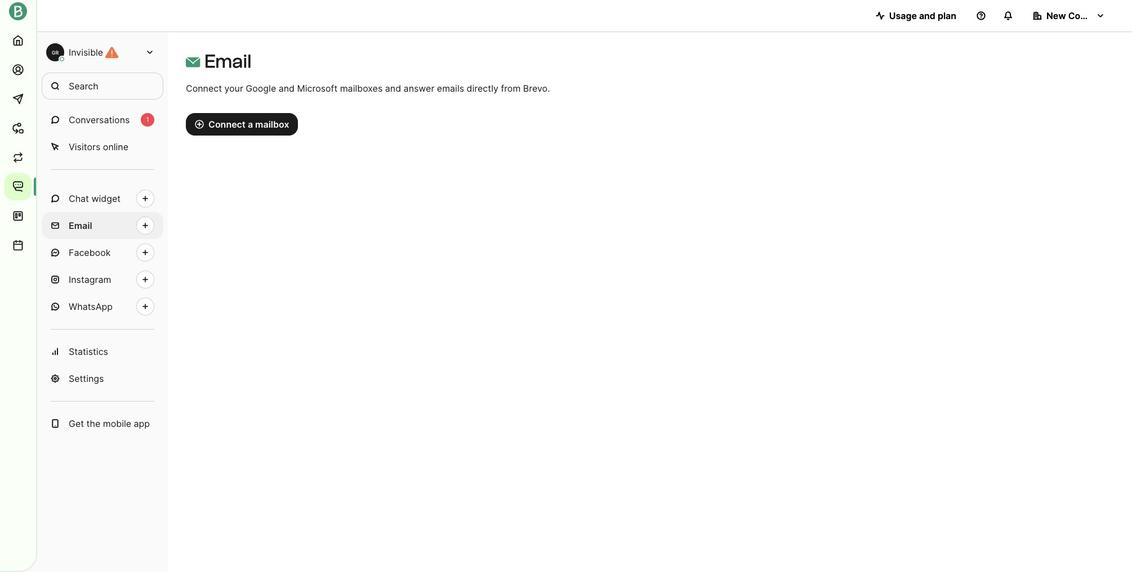 Task type: vqa. For each thing, say whether or not it's contained in the screenshot.
CONNECT for Connect your Google and Microsoft mailboxes and answer emails directly from Brevo.
yes



Task type: locate. For each thing, give the bounding box(es) containing it.
whatsapp link
[[42, 293, 163, 320]]

new
[[1046, 10, 1066, 21]]

connect down email image
[[186, 83, 222, 94]]

chat widget
[[69, 193, 121, 204]]

app
[[134, 418, 150, 430]]

whatsapp
[[69, 301, 113, 313]]

and
[[919, 10, 935, 21], [279, 83, 295, 94], [385, 83, 401, 94]]

email image
[[186, 55, 200, 69]]

mobile
[[103, 418, 131, 430]]

invisible
[[69, 47, 103, 58]]

instagram
[[69, 274, 111, 286]]

connect left a
[[208, 119, 246, 130]]

connect a mailbox link
[[186, 113, 298, 136]]

connect your google and microsoft mailboxes and answer emails directly from brevo.
[[186, 83, 550, 94]]

visitors online
[[69, 141, 128, 153]]

company
[[1068, 10, 1110, 21]]

settings
[[69, 373, 104, 385]]

chat
[[69, 193, 89, 204]]

get the mobile app
[[69, 418, 150, 430]]

connect for connect a mailbox
[[208, 119, 246, 130]]

your
[[224, 83, 243, 94]]

microsoft
[[297, 83, 337, 94]]

email
[[204, 51, 251, 72], [69, 220, 92, 231]]

connect
[[186, 83, 222, 94], [208, 119, 246, 130]]

email link
[[42, 212, 163, 239]]

and left answer
[[385, 83, 401, 94]]

chat widget link
[[42, 185, 163, 212]]

email down the chat
[[69, 220, 92, 231]]

email up your
[[204, 51, 251, 72]]

mailbox
[[255, 119, 289, 130]]

1
[[146, 115, 149, 124]]

usage and plan button
[[867, 5, 965, 27]]

statistics
[[69, 346, 108, 358]]

1 vertical spatial connect
[[208, 119, 246, 130]]

1 vertical spatial email
[[69, 220, 92, 231]]

the
[[86, 418, 100, 430]]

and right google
[[279, 83, 295, 94]]

and left the plan
[[919, 10, 935, 21]]

0 vertical spatial connect
[[186, 83, 222, 94]]

0 horizontal spatial email
[[69, 220, 92, 231]]

1 horizontal spatial email
[[204, 51, 251, 72]]

visitors
[[69, 141, 100, 153]]

new company
[[1046, 10, 1110, 21]]

2 horizontal spatial and
[[919, 10, 935, 21]]

and inside usage and plan button
[[919, 10, 935, 21]]



Task type: describe. For each thing, give the bounding box(es) containing it.
widget
[[91, 193, 121, 204]]

0 horizontal spatial and
[[279, 83, 295, 94]]

mailboxes
[[340, 83, 383, 94]]

google
[[246, 83, 276, 94]]

usage and plan
[[889, 10, 956, 21]]

facebook link
[[42, 239, 163, 266]]

statistics link
[[42, 338, 163, 366]]

plan
[[938, 10, 956, 21]]

new company button
[[1024, 5, 1114, 27]]

connect a mailbox
[[208, 119, 289, 130]]

0 vertical spatial email
[[204, 51, 251, 72]]

settings link
[[42, 366, 163, 393]]

visitors online link
[[42, 133, 163, 161]]

search
[[69, 81, 98, 92]]

get
[[69, 418, 84, 430]]

1 horizontal spatial and
[[385, 83, 401, 94]]

instagram link
[[42, 266, 163, 293]]

online
[[103, 141, 128, 153]]

from
[[501, 83, 521, 94]]

brevo.
[[523, 83, 550, 94]]

search link
[[42, 73, 163, 100]]

facebook
[[69, 247, 111, 259]]

a
[[248, 119, 253, 130]]

conversations
[[69, 114, 130, 126]]

emails
[[437, 83, 464, 94]]

connect for connect your google and microsoft mailboxes and answer emails directly from brevo.
[[186, 83, 222, 94]]

directly
[[467, 83, 498, 94]]

usage
[[889, 10, 917, 21]]

get the mobile app link
[[42, 411, 163, 438]]

gr
[[52, 49, 59, 55]]

answer
[[404, 83, 434, 94]]



